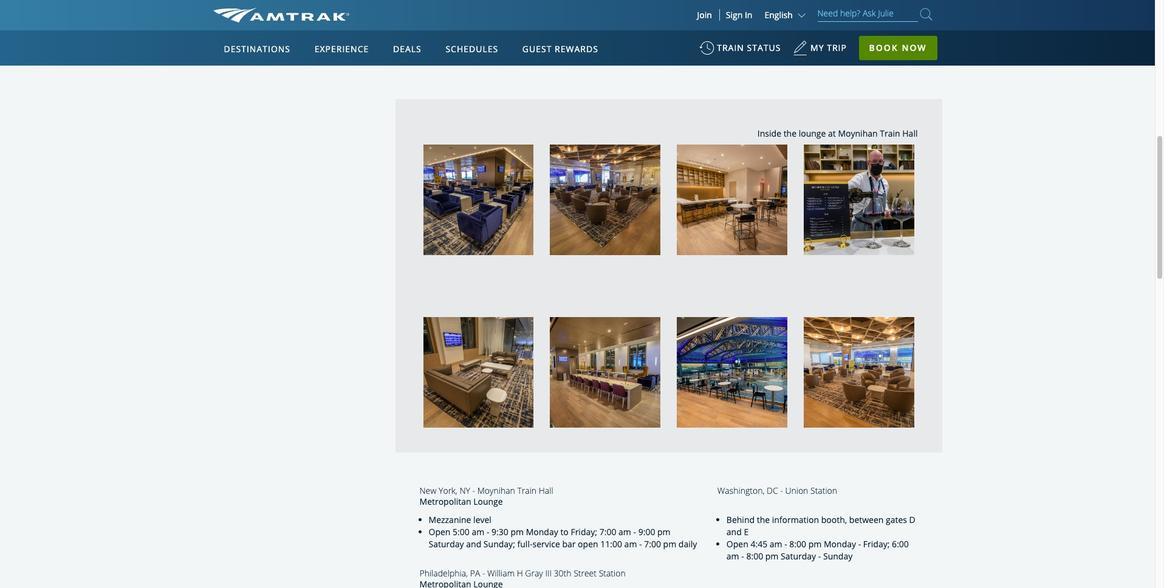 Task type: locate. For each thing, give the bounding box(es) containing it.
monday inside mezzanine level open 5:00 am - 9:30 pm monday to friday; 7:00 am - 9:00 pm saturday and sunday; full-service bar open 11:00 am - 7:00 pm daily
[[526, 526, 559, 538]]

5:00 down 'floor,'
[[453, 47, 470, 59]]

0 vertical spatial 7:00
[[600, 526, 617, 538]]

ny
[[460, 485, 471, 496]]

0 horizontal spatial train
[[518, 485, 537, 496]]

9:30
[[710, 47, 726, 59], [492, 526, 509, 538]]

0 vertical spatial 9:30
[[710, 47, 726, 59]]

hall inside new york, ny - moynihan train hall metropolitan lounge
[[539, 485, 554, 496]]

the right "behind" on the bottom of page
[[757, 514, 770, 526]]

- inside second floor, above the ticket office open 5:00 am - 10:00 pm daily
[[487, 47, 490, 59]]

mezzanine
[[429, 514, 471, 526]]

union inside portland, or - union station metropolitan lounge
[[732, 6, 755, 18]]

1 horizontal spatial friday;
[[864, 538, 890, 550]]

1 horizontal spatial 9:30
[[710, 47, 726, 59]]

saturday inside mezzanine level open 5:00 am - 9:30 pm monday to friday; 7:00 am - 9:00 pm saturday and sunday; full-service bar open 11:00 am - 7:00 pm daily
[[429, 538, 464, 550]]

or
[[713, 6, 725, 18]]

the inside second floor, above the ticket office open 5:00 am - 10:00 pm daily
[[510, 35, 523, 47]]

open left train
[[685, 47, 707, 59]]

1 vertical spatial moynihan
[[478, 485, 515, 496]]

inside for inside the lounge at moynihan train hall
[[758, 128, 782, 139]]

0 horizontal spatial 9:30
[[492, 526, 509, 538]]

0 horizontal spatial monday
[[526, 526, 559, 538]]

0 vertical spatial saturday
[[429, 538, 464, 550]]

2 horizontal spatial daily
[[783, 47, 801, 59]]

- inside new york, ny - moynihan train hall metropolitan lounge
[[473, 485, 476, 496]]

schedules link
[[441, 30, 503, 66]]

pm down booth,
[[809, 538, 822, 550]]

0 vertical spatial monday
[[526, 526, 559, 538]]

7:00
[[600, 526, 617, 538], [645, 538, 661, 550]]

1 vertical spatial 5:00
[[453, 526, 470, 538]]

open inside second floor, above the ticket office open 5:00 am - 10:00 pm daily
[[429, 47, 451, 59]]

portland, or - union station metropolitan lounge
[[676, 6, 784, 29]]

friday; up open
[[571, 526, 598, 538]]

union for portland,
[[732, 6, 755, 18]]

am
[[472, 47, 485, 59], [729, 47, 741, 59], [472, 526, 485, 538], [619, 526, 632, 538], [625, 538, 637, 550], [770, 538, 783, 550], [727, 551, 740, 562]]

union for washington,
[[786, 485, 809, 496]]

angeles,
[[435, 6, 467, 18]]

0 horizontal spatial union
[[487, 6, 510, 18]]

metropolitan inside the los angeles, ca - union station metropolitan lounge
[[420, 17, 472, 29]]

1 vertical spatial train
[[518, 485, 537, 496]]

0 horizontal spatial saturday
[[429, 538, 464, 550]]

1 horizontal spatial moynihan
[[839, 128, 878, 139]]

union inside the los angeles, ca - union station metropolitan lounge
[[487, 6, 510, 18]]

banner
[[0, 0, 1156, 281]]

inside the lounge at moynihan train hall
[[758, 128, 918, 139]]

7:00 down the 9:00
[[645, 538, 661, 550]]

am down 'floor,'
[[472, 47, 485, 59]]

0 horizontal spatial 7:00
[[600, 526, 617, 538]]

saturday down information
[[781, 551, 817, 562]]

am down level
[[472, 526, 485, 538]]

moynihan right ny
[[478, 485, 515, 496]]

the for inside the lounge at moynihan train hall
[[784, 128, 797, 139]]

the left boarding
[[711, 35, 724, 47]]

- down level
[[487, 526, 490, 538]]

- right ca
[[482, 6, 485, 18]]

second floor, above the ticket office open 5:00 am - 10:00 pm daily
[[429, 35, 570, 59]]

open down the e
[[727, 538, 749, 550]]

1 horizontal spatial saturday
[[781, 551, 817, 562]]

my
[[811, 42, 825, 54]]

above
[[483, 35, 507, 47]]

saturday down mezzanine
[[429, 538, 464, 550]]

station up booth,
[[811, 485, 838, 496]]

30th
[[554, 568, 572, 579]]

and left the e
[[727, 526, 742, 538]]

0 horizontal spatial 8:00
[[747, 551, 764, 562]]

the inside the "inside the boarding area at gate 5 open 9:30 am - 5:40 pm daily"
[[711, 35, 724, 47]]

1 horizontal spatial and
[[727, 526, 742, 538]]

0 vertical spatial train
[[880, 128, 901, 139]]

daily
[[531, 47, 550, 59], [783, 47, 801, 59], [679, 538, 698, 550]]

lounge
[[799, 128, 826, 139]]

-
[[482, 6, 485, 18], [727, 6, 730, 18], [487, 47, 490, 59], [743, 47, 746, 59], [473, 485, 476, 496], [781, 485, 784, 496], [487, 526, 490, 538], [634, 526, 637, 538], [640, 538, 642, 550], [785, 538, 788, 550], [859, 538, 862, 550], [742, 551, 745, 562], [819, 551, 822, 562], [483, 568, 485, 579]]

5
[[814, 35, 819, 47]]

book
[[870, 42, 899, 54]]

pm down ticket
[[516, 47, 529, 59]]

station up ticket
[[512, 6, 539, 18]]

status
[[747, 42, 781, 54]]

los
[[420, 6, 433, 18]]

metropolitan inside new york, ny - moynihan train hall metropolitan lounge
[[420, 496, 472, 507]]

- right or
[[727, 6, 730, 18]]

friday; inside mezzanine level open 5:00 am - 9:30 pm monday to friday; 7:00 am - 9:00 pm saturday and sunday; full-service bar open 11:00 am - 7:00 pm daily
[[571, 526, 598, 538]]

between
[[850, 514, 884, 526]]

0 horizontal spatial friday;
[[571, 526, 598, 538]]

friday; inside behind the information booth, between gates d and e open 4:45 am - 8:00 pm monday - friday; 6:00 am - 8:00 pm saturday - sunday
[[864, 538, 890, 550]]

metropolitan
[[420, 17, 472, 29], [676, 17, 728, 29], [420, 496, 472, 507]]

pm right 11:00
[[664, 538, 677, 550]]

portland,
[[676, 6, 711, 18]]

1 vertical spatial and
[[466, 538, 482, 550]]

pm inside the "inside the boarding area at gate 5 open 9:30 am - 5:40 pm daily"
[[767, 47, 781, 59]]

inside
[[685, 35, 709, 47], [758, 128, 782, 139]]

0 horizontal spatial daily
[[531, 47, 550, 59]]

gates
[[886, 514, 908, 526]]

the left lounge
[[784, 128, 797, 139]]

1 horizontal spatial monday
[[824, 538, 857, 550]]

boarding
[[727, 35, 763, 47]]

join button
[[690, 9, 720, 21]]

0 horizontal spatial and
[[466, 538, 482, 550]]

hall for inside the lounge at moynihan train hall
[[903, 128, 918, 139]]

banner containing join
[[0, 0, 1156, 281]]

0 vertical spatial at
[[785, 35, 792, 47]]

lounge inside portland, or - union station metropolitan lounge
[[730, 17, 760, 29]]

sunday;
[[484, 538, 515, 550]]

1 vertical spatial saturday
[[781, 551, 817, 562]]

1 horizontal spatial hall
[[903, 128, 918, 139]]

9:30 inside mezzanine level open 5:00 am - 9:30 pm monday to friday; 7:00 am - 9:00 pm saturday and sunday; full-service bar open 11:00 am - 7:00 pm daily
[[492, 526, 509, 538]]

0 vertical spatial friday;
[[571, 526, 598, 538]]

open down second
[[429, 47, 451, 59]]

at right lounge
[[829, 128, 836, 139]]

0 vertical spatial inside
[[685, 35, 709, 47]]

moynihan
[[839, 128, 878, 139], [478, 485, 515, 496]]

monday up service
[[526, 526, 559, 538]]

gate
[[795, 35, 812, 47]]

open inside behind the information booth, between gates d and e open 4:45 am - 8:00 pm monday - friday; 6:00 am - 8:00 pm saturday - sunday
[[727, 538, 749, 550]]

1 vertical spatial inside
[[758, 128, 782, 139]]

1 vertical spatial hall
[[539, 485, 554, 496]]

am inside second floor, above the ticket office open 5:00 am - 10:00 pm daily
[[472, 47, 485, 59]]

friday;
[[571, 526, 598, 538], [864, 538, 890, 550]]

union
[[487, 6, 510, 18], [732, 6, 755, 18], [786, 485, 809, 496]]

1 vertical spatial friday;
[[864, 538, 890, 550]]

monday up sunday
[[824, 538, 857, 550]]

4:45
[[751, 538, 768, 550]]

8:00 down information
[[790, 538, 807, 550]]

0 vertical spatial 8:00
[[790, 538, 807, 550]]

at left gate
[[785, 35, 792, 47]]

0 horizontal spatial moynihan
[[478, 485, 515, 496]]

inside down join
[[685, 35, 709, 47]]

1 horizontal spatial train
[[880, 128, 901, 139]]

1 horizontal spatial 7:00
[[645, 538, 661, 550]]

and left sunday;
[[466, 538, 482, 550]]

open inside the "inside the boarding area at gate 5 open 9:30 am - 5:40 pm daily"
[[685, 47, 707, 59]]

deals
[[393, 43, 422, 55]]

moynihan for -
[[478, 485, 515, 496]]

5:00 down mezzanine
[[453, 526, 470, 538]]

moynihan inside new york, ny - moynihan train hall metropolitan lounge
[[478, 485, 515, 496]]

8:00 down 4:45
[[747, 551, 764, 562]]

1 vertical spatial 8:00
[[747, 551, 764, 562]]

floor,
[[460, 35, 481, 47]]

lounge inside the los angeles, ca - union station metropolitan lounge
[[474, 17, 503, 29]]

washington, dc - union station
[[718, 485, 838, 496]]

the up 10:00
[[510, 35, 523, 47]]

1 horizontal spatial union
[[732, 6, 755, 18]]

at
[[785, 35, 792, 47], [829, 128, 836, 139]]

7:00 up 11:00
[[600, 526, 617, 538]]

the for inside the boarding area at gate 5 open 9:30 am - 5:40 pm daily
[[711, 35, 724, 47]]

sunday
[[824, 551, 853, 562]]

and
[[727, 526, 742, 538], [466, 538, 482, 550]]

sign
[[726, 9, 743, 21]]

9:30 inside the "inside the boarding area at gate 5 open 9:30 am - 5:40 pm daily"
[[710, 47, 726, 59]]

station right in
[[757, 6, 784, 18]]

monday inside behind the information booth, between gates d and e open 4:45 am - 8:00 pm monday - friday; 6:00 am - 8:00 pm saturday - sunday
[[824, 538, 857, 550]]

and inside behind the information booth, between gates d and e open 4:45 am - 8:00 pm monday - friday; 6:00 am - 8:00 pm saturday - sunday
[[727, 526, 742, 538]]

- left the 9:00
[[634, 526, 637, 538]]

11:00
[[601, 538, 623, 550]]

inside left lounge
[[758, 128, 782, 139]]

- left 5:40
[[743, 47, 746, 59]]

train
[[880, 128, 901, 139], [518, 485, 537, 496]]

- down the 9:00
[[640, 538, 642, 550]]

0 horizontal spatial hall
[[539, 485, 554, 496]]

destinations button
[[219, 32, 295, 66]]

1 horizontal spatial 8:00
[[790, 538, 807, 550]]

1 vertical spatial 9:30
[[492, 526, 509, 538]]

1 5:00 from the top
[[453, 47, 470, 59]]

0 vertical spatial moynihan
[[839, 128, 878, 139]]

am right 11:00
[[625, 538, 637, 550]]

6:00
[[893, 538, 909, 550]]

1 vertical spatial 7:00
[[645, 538, 661, 550]]

level
[[474, 514, 492, 526]]

1 horizontal spatial at
[[829, 128, 836, 139]]

0 horizontal spatial inside
[[685, 35, 709, 47]]

2 5:00 from the top
[[453, 526, 470, 538]]

monday
[[526, 526, 559, 538], [824, 538, 857, 550]]

1 vertical spatial monday
[[824, 538, 857, 550]]

- down above
[[487, 47, 490, 59]]

- right ny
[[473, 485, 476, 496]]

moynihan right lounge
[[839, 128, 878, 139]]

pm down 'area' at the top
[[767, 47, 781, 59]]

application
[[258, 102, 550, 272]]

0 vertical spatial 5:00
[[453, 47, 470, 59]]

2 horizontal spatial union
[[786, 485, 809, 496]]

daily inside mezzanine level open 5:00 am - 9:30 pm monday to friday; 7:00 am - 9:00 pm saturday and sunday; full-service bar open 11:00 am - 7:00 pm daily
[[679, 538, 698, 550]]

new york, ny - moynihan train hall metropolitan lounge
[[420, 485, 554, 507]]

0 vertical spatial hall
[[903, 128, 918, 139]]

station
[[512, 6, 539, 18], [757, 6, 784, 18], [811, 485, 838, 496], [599, 568, 626, 579]]

hall
[[903, 128, 918, 139], [539, 485, 554, 496]]

5:00
[[453, 47, 470, 59], [453, 526, 470, 538]]

pm up full-
[[511, 526, 524, 538]]

0 vertical spatial and
[[727, 526, 742, 538]]

am down boarding
[[729, 47, 741, 59]]

1 horizontal spatial daily
[[679, 538, 698, 550]]

pm
[[516, 47, 529, 59], [767, 47, 781, 59], [511, 526, 524, 538], [658, 526, 671, 538], [664, 538, 677, 550], [809, 538, 822, 550], [766, 551, 779, 562]]

the
[[510, 35, 523, 47], [711, 35, 724, 47], [784, 128, 797, 139], [757, 514, 770, 526]]

0 horizontal spatial at
[[785, 35, 792, 47]]

search icon image
[[921, 6, 933, 22]]

inside the boarding area at gate 5 open 9:30 am - 5:40 pm daily
[[685, 35, 819, 59]]

william
[[488, 568, 515, 579]]

- down between
[[859, 538, 862, 550]]

1 horizontal spatial inside
[[758, 128, 782, 139]]

pm inside second floor, above the ticket office open 5:00 am - 10:00 pm daily
[[516, 47, 529, 59]]

open down mezzanine
[[429, 526, 451, 538]]

saturday
[[429, 538, 464, 550], [781, 551, 817, 562]]

the inside behind the information booth, between gates d and e open 4:45 am - 8:00 pm monday - friday; 6:00 am - 8:00 pm saturday - sunday
[[757, 514, 770, 526]]

inside inside the "inside the boarding area at gate 5 open 9:30 am - 5:40 pm daily"
[[685, 35, 709, 47]]

trip
[[828, 42, 847, 54]]

click to enlarge image image
[[423, 145, 534, 255], [550, 145, 661, 255], [677, 145, 788, 255], [804, 145, 915, 255], [423, 317, 534, 428], [550, 317, 661, 428], [677, 317, 788, 428], [804, 317, 915, 428]]

friday; left 6:00
[[864, 538, 890, 550]]

train inside new york, ny - moynihan train hall metropolitan lounge
[[518, 485, 537, 496]]

station right street
[[599, 568, 626, 579]]



Task type: vqa. For each thing, say whether or not it's contained in the screenshot.
the intermediate
no



Task type: describe. For each thing, give the bounding box(es) containing it.
los angeles, ca - union station metropolitan lounge
[[420, 6, 539, 29]]

behind the information booth, between gates d and e open 4:45 am - 8:00 pm monday - friday; 6:00 am - 8:00 pm saturday - sunday
[[727, 514, 916, 562]]

10:00
[[492, 47, 514, 59]]

- left sunday
[[819, 551, 822, 562]]

philadelphia,
[[420, 568, 468, 579]]

experience
[[315, 43, 369, 55]]

washington,
[[718, 485, 765, 496]]

- right pa
[[483, 568, 485, 579]]

pa
[[470, 568, 480, 579]]

- down the e
[[742, 551, 745, 562]]

mezzanine level open 5:00 am - 9:30 pm monday to friday; 7:00 am - 9:00 pm saturday and sunday; full-service bar open 11:00 am - 7:00 pm daily
[[429, 514, 698, 550]]

join
[[698, 9, 712, 21]]

5:00 inside second floor, above the ticket office open 5:00 am - 10:00 pm daily
[[453, 47, 470, 59]]

the for behind the information booth, between gates d and e open 4:45 am - 8:00 pm monday - friday; 6:00 am - 8:00 pm saturday - sunday
[[757, 514, 770, 526]]

train status link
[[700, 36, 781, 66]]

schedules
[[446, 43, 499, 55]]

sign in
[[726, 9, 753, 21]]

e
[[744, 526, 749, 538]]

h
[[517, 568, 523, 579]]

am up 11:00
[[619, 526, 632, 538]]

guest
[[523, 43, 552, 55]]

open
[[578, 538, 599, 550]]

gray
[[525, 568, 543, 579]]

at inside the "inside the boarding area at gate 5 open 9:30 am - 5:40 pm daily"
[[785, 35, 792, 47]]

- inside the los angeles, ca - union station metropolitan lounge
[[482, 6, 485, 18]]

my trip
[[811, 42, 847, 54]]

rewards
[[555, 43, 599, 55]]

service
[[533, 538, 560, 550]]

street
[[574, 568, 597, 579]]

ticket
[[525, 35, 546, 47]]

am down "behind" on the bottom of page
[[727, 551, 740, 562]]

5:40
[[748, 47, 765, 59]]

- inside portland, or - union station metropolitan lounge
[[727, 6, 730, 18]]

Please enter your search item search field
[[818, 6, 918, 22]]

metropolitan inside portland, or - union station metropolitan lounge
[[676, 17, 728, 29]]

deals button
[[388, 32, 427, 66]]

second
[[429, 35, 458, 47]]

moynihan for at
[[839, 128, 878, 139]]

destinations
[[224, 43, 291, 55]]

daily inside second floor, above the ticket office open 5:00 am - 10:00 pm daily
[[531, 47, 550, 59]]

sign in button
[[726, 9, 753, 21]]

english button
[[765, 9, 809, 21]]

information
[[773, 514, 820, 526]]

lounge inside new york, ny - moynihan train hall metropolitan lounge
[[474, 496, 503, 507]]

book now
[[870, 42, 927, 54]]

d
[[910, 514, 916, 526]]

open inside mezzanine level open 5:00 am - 9:30 pm monday to friday; 7:00 am - 9:00 pm saturday and sunday; full-service bar open 11:00 am - 7:00 pm daily
[[429, 526, 451, 538]]

pm right the 9:00
[[658, 526, 671, 538]]

and inside mezzanine level open 5:00 am - 9:30 pm monday to friday; 7:00 am - 9:00 pm saturday and sunday; full-service bar open 11:00 am - 7:00 pm daily
[[466, 538, 482, 550]]

behind
[[727, 514, 755, 526]]

guest rewards
[[523, 43, 599, 55]]

train for new york, ny - moynihan train hall metropolitan lounge
[[518, 485, 537, 496]]

philadelphia, pa - william h gray iii 30th street station
[[420, 568, 626, 579]]

amtrak image
[[213, 8, 349, 22]]

station inside portland, or - union station metropolitan lounge
[[757, 6, 784, 18]]

5:00 inside mezzanine level open 5:00 am - 9:30 pm monday to friday; 7:00 am - 9:00 pm saturday and sunday; full-service bar open 11:00 am - 7:00 pm daily
[[453, 526, 470, 538]]

station inside the los angeles, ca - union station metropolitan lounge
[[512, 6, 539, 18]]

9:00
[[639, 526, 656, 538]]

saturday inside behind the information booth, between gates d and e open 4:45 am - 8:00 pm monday - friday; 6:00 am - 8:00 pm saturday - sunday
[[781, 551, 817, 562]]

office
[[549, 35, 570, 47]]

1 vertical spatial at
[[829, 128, 836, 139]]

area
[[765, 35, 782, 47]]

in
[[745, 9, 753, 21]]

train
[[717, 42, 745, 54]]

inside for inside the boarding area at gate 5 open 9:30 am - 5:40 pm daily
[[685, 35, 709, 47]]

bar
[[563, 538, 576, 550]]

- inside the "inside the boarding area at gate 5 open 9:30 am - 5:40 pm daily"
[[743, 47, 746, 59]]

hall for new york, ny - moynihan train hall metropolitan lounge
[[539, 485, 554, 496]]

english
[[765, 9, 793, 21]]

now
[[902, 42, 927, 54]]

train status
[[717, 42, 781, 54]]

am right 4:45
[[770, 538, 783, 550]]

book now button
[[859, 36, 938, 60]]

full-
[[518, 538, 533, 550]]

experience button
[[310, 32, 374, 66]]

guest rewards button
[[518, 32, 604, 66]]

pm down 4:45
[[766, 551, 779, 562]]

booth,
[[822, 514, 848, 526]]

new
[[420, 485, 437, 496]]

daily inside the "inside the boarding area at gate 5 open 9:30 am - 5:40 pm daily"
[[783, 47, 801, 59]]

ca
[[469, 6, 480, 18]]

- down information
[[785, 538, 788, 550]]

york,
[[439, 485, 458, 496]]

dc
[[767, 485, 779, 496]]

- right "dc"
[[781, 485, 784, 496]]

to
[[561, 526, 569, 538]]

iii
[[546, 568, 552, 579]]

my trip button
[[793, 36, 847, 66]]

am inside the "inside the boarding area at gate 5 open 9:30 am - 5:40 pm daily"
[[729, 47, 741, 59]]

train for inside the lounge at moynihan train hall
[[880, 128, 901, 139]]

regions map image
[[258, 102, 550, 272]]



